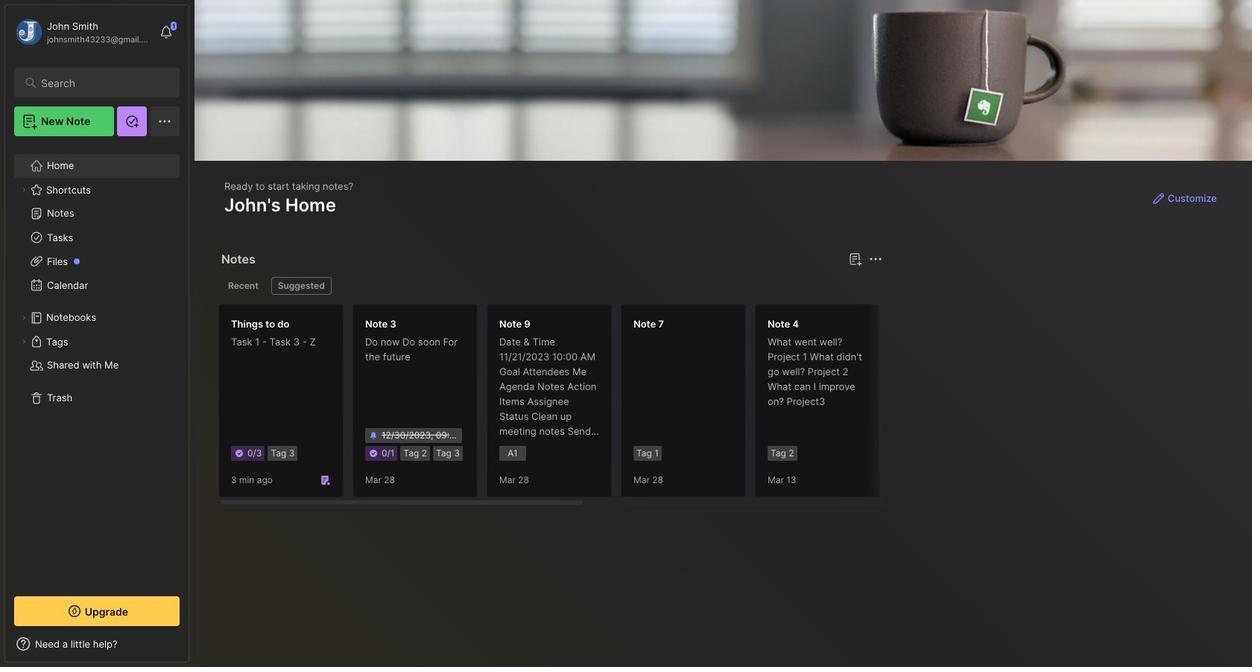 Task type: describe. For each thing, give the bounding box(es) containing it.
none search field inside main element
[[41, 74, 166, 92]]

More actions field
[[865, 249, 886, 270]]

2 tab from the left
[[271, 277, 332, 295]]

main element
[[0, 0, 194, 668]]



Task type: locate. For each thing, give the bounding box(es) containing it.
tab
[[221, 277, 265, 295], [271, 277, 332, 295]]

WHAT'S NEW field
[[5, 633, 189, 657]]

None search field
[[41, 74, 166, 92]]

Search text field
[[41, 76, 166, 90]]

row group
[[218, 304, 1252, 507]]

1 horizontal spatial tab
[[271, 277, 332, 295]]

more actions image
[[867, 250, 885, 268]]

tab list
[[221, 277, 880, 295]]

Account field
[[14, 17, 152, 47]]

0 horizontal spatial tab
[[221, 277, 265, 295]]

expand notebooks image
[[19, 314, 28, 323]]

click to collapse image
[[188, 640, 199, 658]]

tree inside main element
[[5, 145, 189, 584]]

tree
[[5, 145, 189, 584]]

1 tab from the left
[[221, 277, 265, 295]]

expand tags image
[[19, 338, 28, 347]]



Task type: vqa. For each thing, say whether or not it's contained in the screenshot.
Sync
no



